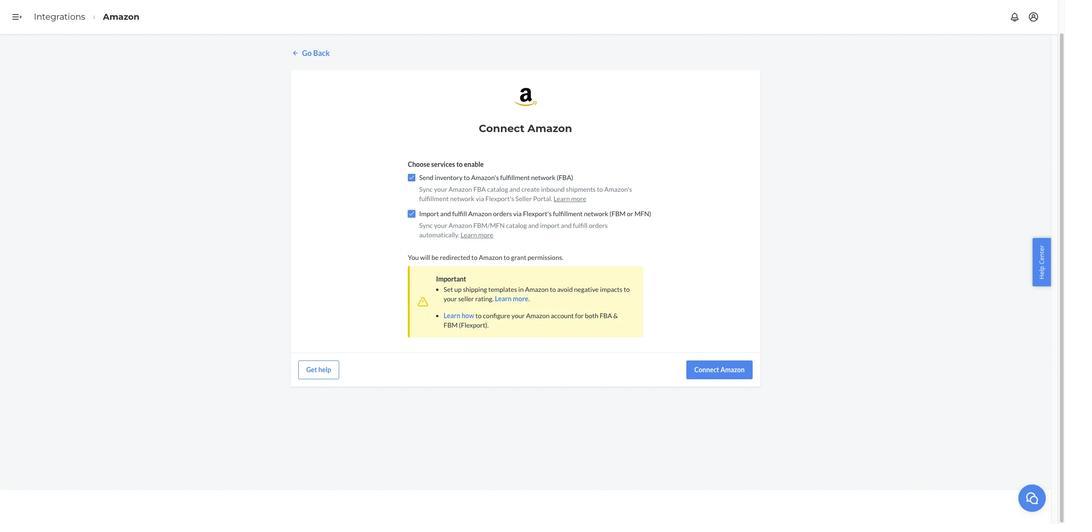 Task type: describe. For each thing, give the bounding box(es) containing it.
permissions.
[[528, 254, 564, 262]]

how
[[462, 312, 475, 320]]

shipping
[[463, 286, 487, 294]]

flexport's inside sync your amazon fba catalog and create inbound shipments to amazon's fulfillment network via flexport's seller portal.
[[486, 195, 515, 203]]

amazon's inside sync your amazon fba catalog and create inbound shipments to amazon's fulfillment network via flexport's seller portal.
[[605, 185, 633, 193]]

shipments
[[566, 185, 596, 193]]

(fbm
[[610, 210, 626, 218]]

connect amazon button
[[687, 361, 753, 380]]

help
[[1038, 266, 1047, 280]]

send inventory to amazon's fulfillment network (fba)
[[420, 174, 574, 182]]

0 horizontal spatial connect
[[479, 122, 525, 135]]

to inside to configure your amazon account for both fba & fbm (flexport).
[[476, 312, 482, 320]]

amazon inside sync your amazon fba catalog and create inbound shipments to amazon's fulfillment network via flexport's seller portal.
[[449, 185, 473, 193]]

0 horizontal spatial amazon's
[[472, 174, 499, 182]]

learn more .
[[495, 295, 530, 303]]

go
[[302, 48, 312, 57]]

seller
[[516, 195, 532, 203]]

(fba)
[[557, 174, 574, 182]]

or
[[627, 210, 634, 218]]

1 horizontal spatial flexport's
[[523, 210, 552, 218]]

sync your amazon fbm/mfn catalog and import and fulfill orders automatically.
[[420, 222, 608, 239]]

you
[[408, 254, 419, 262]]

sync for sync your amazon fbm/mfn catalog and import and fulfill orders automatically.
[[420, 222, 433, 230]]

0 horizontal spatial connect amazon
[[479, 122, 573, 135]]

connect inside button
[[695, 366, 720, 374]]

fbm/mfn
[[474, 222, 505, 230]]

amazon inside breadcrumbs navigation
[[103, 12, 140, 22]]

1 horizontal spatial more
[[513, 295, 529, 303]]

more for amazon's
[[572, 195, 587, 203]]

learn more for amazon's
[[554, 195, 587, 203]]

more for automatically.
[[479, 231, 494, 239]]

help center button
[[1034, 238, 1052, 287]]

impacts
[[601, 286, 623, 294]]

learn more button for network
[[554, 194, 587, 204]]

will
[[420, 254, 431, 262]]

your inside sync your amazon fbm/mfn catalog and import and fulfill orders automatically.
[[434, 222, 448, 230]]

learn down 'templates'
[[495, 295, 512, 303]]

set up shipping templates in amazon to avoid negative impacts to your seller rating.
[[444, 286, 630, 303]]

to left 'enable'
[[457, 160, 463, 168]]

catalog for fulfillment
[[488, 185, 509, 193]]

account
[[551, 312, 574, 320]]

to inside sync your amazon fba catalog and create inbound shipments to amazon's fulfillment network via flexport's seller portal.
[[597, 185, 604, 193]]

0 horizontal spatial fulfill
[[453, 210, 467, 218]]

open notifications image
[[1010, 11, 1021, 23]]

catalog for orders
[[506, 222, 527, 230]]

both
[[585, 312, 599, 320]]

learn more for automatically.
[[461, 231, 494, 239]]

fba inside to configure your amazon account for both fba & fbm (flexport).
[[600, 312, 613, 320]]

amazon link
[[103, 12, 140, 22]]

and inside sync your amazon fba catalog and create inbound shipments to amazon's fulfillment network via flexport's seller portal.
[[510, 185, 520, 193]]

to right redirected
[[472, 254, 478, 262]]

in
[[519, 286, 524, 294]]

amazon inside button
[[721, 366, 745, 374]]

learn how link
[[444, 312, 475, 320]]

amazon inside sync your amazon fbm/mfn catalog and import and fulfill orders automatically.
[[449, 222, 473, 230]]

1 vertical spatial via
[[514, 210, 522, 218]]

integrations link
[[34, 12, 85, 22]]

fulfillment inside sync your amazon fba catalog and create inbound shipments to amazon's fulfillment network via flexport's seller portal.
[[420, 195, 449, 203]]

import and fulfill amazon orders via flexport's fulfillment network (fbm or mfn)
[[420, 210, 652, 218]]

learn down fbm/mfn
[[461, 231, 477, 239]]

1 horizontal spatial network
[[532, 174, 556, 182]]

learn more button for via
[[461, 231, 494, 240]]



Task type: vqa. For each thing, say whether or not it's contained in the screenshot.
FLEXPORT LOGO
no



Task type: locate. For each thing, give the bounding box(es) containing it.
1 vertical spatial more
[[479, 231, 494, 239]]

enable
[[464, 160, 484, 168]]

learn more button
[[554, 194, 587, 204], [461, 231, 494, 240], [495, 295, 529, 304]]

flexport's
[[486, 195, 515, 203], [523, 210, 552, 218]]

fba left &
[[600, 312, 613, 320]]

learn down inbound
[[554, 195, 570, 203]]

inbound
[[541, 185, 565, 193]]

redirected
[[440, 254, 471, 262]]

network inside sync your amazon fba catalog and create inbound shipments to amazon's fulfillment network via flexport's seller portal.
[[450, 195, 475, 203]]

learn more down 'shipments' at top right
[[554, 195, 587, 203]]

amazon
[[103, 12, 140, 22], [528, 122, 573, 135], [449, 185, 473, 193], [469, 210, 492, 218], [449, 222, 473, 230], [479, 254, 503, 262], [525, 286, 549, 294], [526, 312, 550, 320], [721, 366, 745, 374]]

0 vertical spatial catalog
[[488, 185, 509, 193]]

2 horizontal spatial network
[[584, 210, 609, 218]]

your down inventory
[[434, 185, 448, 193]]

1 vertical spatial fba
[[600, 312, 613, 320]]

1 vertical spatial network
[[450, 195, 475, 203]]

2 vertical spatial network
[[584, 210, 609, 218]]

network left "(fbm"
[[584, 210, 609, 218]]

2 vertical spatial learn more button
[[495, 295, 529, 304]]

import
[[541, 222, 560, 230]]

1 horizontal spatial connect amazon
[[695, 366, 745, 374]]

automatically.
[[420, 231, 460, 239]]

and
[[510, 185, 520, 193], [441, 210, 451, 218], [529, 222, 539, 230], [561, 222, 572, 230]]

1 vertical spatial connect amazon
[[695, 366, 745, 374]]

open account menu image
[[1029, 11, 1040, 23]]

amazon's
[[472, 174, 499, 182], [605, 185, 633, 193]]

1 vertical spatial connect
[[695, 366, 720, 374]]

1 vertical spatial amazon's
[[605, 185, 633, 193]]

0 vertical spatial connect
[[479, 122, 525, 135]]

up
[[455, 286, 462, 294]]

choose
[[408, 160, 430, 168]]

via down send inventory to amazon's fulfillment network (fba)
[[476, 195, 485, 203]]

catalog down send inventory to amazon's fulfillment network (fba)
[[488, 185, 509, 193]]

fulfill right import
[[573, 222, 588, 230]]

fba down send inventory to amazon's fulfillment network (fba)
[[474, 185, 486, 193]]

2 vertical spatial more
[[513, 295, 529, 303]]

.
[[529, 295, 530, 303]]

sync for sync your amazon fba catalog and create inbound shipments to amazon's fulfillment network via flexport's seller portal.
[[420, 185, 433, 193]]

inventory
[[435, 174, 463, 182]]

open navigation image
[[11, 11, 23, 23]]

1 vertical spatial sync
[[420, 222, 433, 230]]

amazon inside to configure your amazon account for both fba & fbm (flexport).
[[526, 312, 550, 320]]

2 horizontal spatial more
[[572, 195, 587, 203]]

rating.
[[476, 295, 494, 303]]

via inside sync your amazon fba catalog and create inbound shipments to amazon's fulfillment network via flexport's seller portal.
[[476, 195, 485, 203]]

sync inside sync your amazon fba catalog and create inbound shipments to amazon's fulfillment network via flexport's seller portal.
[[420, 185, 433, 193]]

sync your amazon fba catalog and create inbound shipments to amazon's fulfillment network via flexport's seller portal.
[[420, 185, 633, 203]]

fba
[[474, 185, 486, 193], [600, 312, 613, 320]]

1 horizontal spatial fulfillment
[[501, 174, 530, 182]]

catalog inside sync your amazon fbm/mfn catalog and import and fulfill orders automatically.
[[506, 222, 527, 230]]

you will be redirected to amazon to grant permissions.
[[408, 254, 564, 262]]

connect amazon inside connect amazon button
[[695, 366, 745, 374]]

flexport's down portal.
[[523, 210, 552, 218]]

None checkbox
[[408, 210, 416, 218]]

0 horizontal spatial via
[[476, 195, 485, 203]]

learn
[[554, 195, 570, 203], [461, 231, 477, 239], [495, 295, 512, 303], [444, 312, 461, 320]]

to
[[457, 160, 463, 168], [464, 174, 470, 182], [597, 185, 604, 193], [472, 254, 478, 262], [504, 254, 510, 262], [550, 286, 556, 294], [624, 286, 630, 294], [476, 312, 482, 320]]

1 vertical spatial learn more
[[461, 231, 494, 239]]

fulfill inside sync your amazon fbm/mfn catalog and import and fulfill orders automatically.
[[573, 222, 588, 230]]

0 horizontal spatial fba
[[474, 185, 486, 193]]

grant
[[511, 254, 527, 262]]

import
[[420, 210, 439, 218]]

network up inbound
[[532, 174, 556, 182]]

learn more button down 'templates'
[[495, 295, 529, 304]]

0 vertical spatial orders
[[493, 210, 512, 218]]

more down in
[[513, 295, 529, 303]]

templates
[[489, 286, 518, 294]]

learn more
[[554, 195, 587, 203], [461, 231, 494, 239]]

1 horizontal spatial fba
[[600, 312, 613, 320]]

catalog
[[488, 185, 509, 193], [506, 222, 527, 230]]

go back
[[302, 48, 330, 57]]

negative
[[575, 286, 599, 294]]

catalog inside sync your amazon fba catalog and create inbound shipments to amazon's fulfillment network via flexport's seller portal.
[[488, 185, 509, 193]]

1 vertical spatial catalog
[[506, 222, 527, 230]]

mfn)
[[635, 210, 652, 218]]

more
[[572, 195, 587, 203], [479, 231, 494, 239], [513, 295, 529, 303]]

1 horizontal spatial via
[[514, 210, 522, 218]]

connect
[[479, 122, 525, 135], [695, 366, 720, 374]]

portal.
[[534, 195, 553, 203]]

create
[[522, 185, 540, 193]]

1 vertical spatial fulfillment
[[420, 195, 449, 203]]

network
[[532, 174, 556, 182], [450, 195, 475, 203], [584, 210, 609, 218]]

your inside set up shipping templates in amazon to avoid negative impacts to your seller rating.
[[444, 295, 457, 303]]

to left avoid
[[550, 286, 556, 294]]

avoid
[[558, 286, 573, 294]]

connect amazon
[[479, 122, 573, 135], [695, 366, 745, 374]]

2 horizontal spatial learn more button
[[554, 194, 587, 204]]

orders
[[493, 210, 512, 218], [589, 222, 608, 230]]

to up (flexport).
[[476, 312, 482, 320]]

fba inside sync your amazon fba catalog and create inbound shipments to amazon's fulfillment network via flexport's seller portal.
[[474, 185, 486, 193]]

get help button
[[299, 361, 339, 380]]

0 horizontal spatial learn more button
[[461, 231, 494, 240]]

seller
[[459, 295, 474, 303]]

to right impacts
[[624, 286, 630, 294]]

for
[[576, 312, 584, 320]]

to configure your amazon account for both fba & fbm (flexport).
[[444, 312, 619, 330]]

your up automatically.
[[434, 222, 448, 230]]

amazon's down 'enable'
[[472, 174, 499, 182]]

amazon's up "(fbm"
[[605, 185, 633, 193]]

your down set on the bottom of page
[[444, 295, 457, 303]]

center
[[1038, 245, 1047, 265]]

sync
[[420, 185, 433, 193], [420, 222, 433, 230]]

via down seller
[[514, 210, 522, 218]]

set
[[444, 286, 453, 294]]

sync down import
[[420, 222, 433, 230]]

learn more down fbm/mfn
[[461, 231, 494, 239]]

1 sync from the top
[[420, 185, 433, 193]]

fulfill
[[453, 210, 467, 218], [573, 222, 588, 230]]

help
[[319, 366, 331, 374]]

flexport's down send inventory to amazon's fulfillment network (fba)
[[486, 195, 515, 203]]

your inside to configure your amazon account for both fba & fbm (flexport).
[[512, 312, 525, 320]]

your inside sync your amazon fba catalog and create inbound shipments to amazon's fulfillment network via flexport's seller portal.
[[434, 185, 448, 193]]

0 vertical spatial flexport's
[[486, 195, 515, 203]]

learn more button down fbm/mfn
[[461, 231, 494, 240]]

learn more button down 'shipments' at top right
[[554, 194, 587, 204]]

learn up fbm
[[444, 312, 461, 320]]

to down 'enable'
[[464, 174, 470, 182]]

0 vertical spatial connect amazon
[[479, 122, 573, 135]]

1 horizontal spatial learn more
[[554, 195, 587, 203]]

1 vertical spatial learn more button
[[461, 231, 494, 240]]

0 horizontal spatial network
[[450, 195, 475, 203]]

fbm
[[444, 322, 458, 330]]

amazon inside set up shipping templates in amazon to avoid negative impacts to your seller rating.
[[525, 286, 549, 294]]

0 vertical spatial fba
[[474, 185, 486, 193]]

0 vertical spatial learn more button
[[554, 194, 587, 204]]

integrations
[[34, 12, 85, 22]]

0 vertical spatial via
[[476, 195, 485, 203]]

go back button
[[291, 48, 330, 59]]

orders down 'shipments' at top right
[[589, 222, 608, 230]]

more down fbm/mfn
[[479, 231, 494, 239]]

choose services to enable
[[408, 160, 484, 168]]

your
[[434, 185, 448, 193], [434, 222, 448, 230], [444, 295, 457, 303], [512, 312, 525, 320]]

help center
[[1038, 245, 1047, 280]]

to right 'shipments' at top right
[[597, 185, 604, 193]]

get
[[307, 366, 317, 374]]

1 vertical spatial flexport's
[[523, 210, 552, 218]]

0 horizontal spatial fulfillment
[[420, 195, 449, 203]]

sync inside sync your amazon fbm/mfn catalog and import and fulfill orders automatically.
[[420, 222, 433, 230]]

None checkbox
[[408, 174, 416, 182]]

1 horizontal spatial orders
[[589, 222, 608, 230]]

ojiud image
[[1026, 492, 1040, 506]]

0 horizontal spatial flexport's
[[486, 195, 515, 203]]

important
[[436, 275, 467, 283]]

catalog down "import and fulfill amazon orders via flexport's fulfillment network (fbm or mfn)"
[[506, 222, 527, 230]]

0 vertical spatial amazon's
[[472, 174, 499, 182]]

configure
[[483, 312, 511, 320]]

0 horizontal spatial learn more
[[461, 231, 494, 239]]

0 vertical spatial sync
[[420, 185, 433, 193]]

your down "learn more ."
[[512, 312, 525, 320]]

2 vertical spatial fulfillment
[[553, 210, 583, 218]]

1 horizontal spatial amazon's
[[605, 185, 633, 193]]

orders inside sync your amazon fbm/mfn catalog and import and fulfill orders automatically.
[[589, 222, 608, 230]]

2 horizontal spatial fulfillment
[[553, 210, 583, 218]]

&
[[614, 312, 619, 320]]

more down 'shipments' at top right
[[572, 195, 587, 203]]

1 vertical spatial fulfill
[[573, 222, 588, 230]]

sync down 'send'
[[420, 185, 433, 193]]

0 vertical spatial fulfill
[[453, 210, 467, 218]]

fulfill up automatically.
[[453, 210, 467, 218]]

services
[[432, 160, 456, 168]]

1 horizontal spatial fulfill
[[573, 222, 588, 230]]

learn how
[[444, 312, 475, 320]]

1 vertical spatial orders
[[589, 222, 608, 230]]

2 sync from the top
[[420, 222, 433, 230]]

fulfillment
[[501, 174, 530, 182], [420, 195, 449, 203], [553, 210, 583, 218]]

1 horizontal spatial learn more button
[[495, 295, 529, 304]]

back
[[313, 48, 330, 57]]

1 horizontal spatial connect
[[695, 366, 720, 374]]

0 horizontal spatial more
[[479, 231, 494, 239]]

0 vertical spatial network
[[532, 174, 556, 182]]

0 vertical spatial fulfillment
[[501, 174, 530, 182]]

get help
[[307, 366, 331, 374]]

send
[[420, 174, 434, 182]]

to left grant
[[504, 254, 510, 262]]

(flexport).
[[459, 322, 489, 330]]

0 horizontal spatial orders
[[493, 210, 512, 218]]

0 vertical spatial learn more
[[554, 195, 587, 203]]

orders up fbm/mfn
[[493, 210, 512, 218]]

via
[[476, 195, 485, 203], [514, 210, 522, 218]]

be
[[432, 254, 439, 262]]

network down inventory
[[450, 195, 475, 203]]

0 vertical spatial more
[[572, 195, 587, 203]]

breadcrumbs navigation
[[26, 3, 147, 31]]



